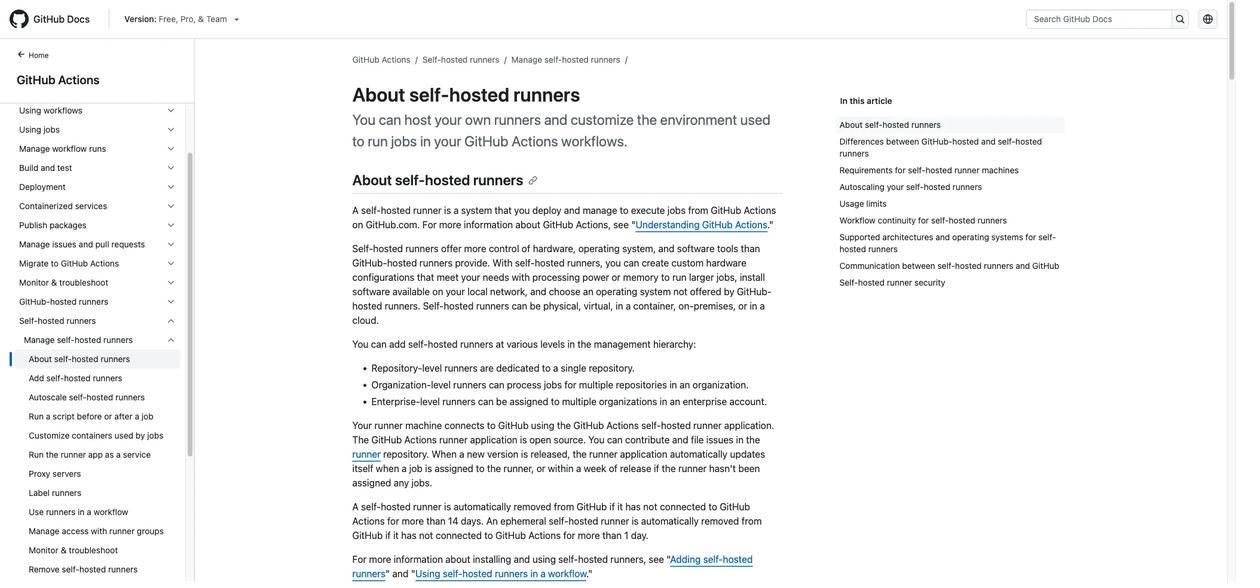 Task type: locate. For each thing, give the bounding box(es) containing it.
you inside 'you can host your own runners and customize the environment used to run jobs in your github actions workflows.'
[[352, 111, 376, 128]]

runners inside workflow continuity for self-hosted runners link
[[978, 216, 1007, 225]]

has up "day."
[[626, 501, 641, 513]]

be inside 'repository-level runners are dedicated to a single repository. organization-level runners can process jobs for multiple repositories in an organization. enterprise-level runners can be assigned to multiple organizations in an enterprise account.'
[[496, 396, 507, 408]]

publish packages
[[19, 220, 87, 230]]

about self-hosted runners
[[352, 83, 580, 106], [840, 120, 941, 130], [352, 172, 523, 188], [29, 354, 130, 364]]

github- inside 'dropdown button'
[[19, 297, 50, 307]]

installing
[[473, 554, 511, 565]]

2 sc 9kayk9 0 image from the top
[[166, 144, 176, 154]]

1 horizontal spatial than
[[603, 530, 622, 542]]

automatically down file
[[670, 449, 728, 460]]

runners.
[[385, 301, 421, 312]]

3 / from the left
[[625, 54, 628, 64]]

0 horizontal spatial /
[[415, 54, 418, 64]]

github inside migrate to github actions dropdown button
[[61, 259, 88, 268]]

use
[[29, 507, 44, 517]]

execute
[[631, 205, 665, 216]]

remove self-hosted runners link
[[14, 560, 181, 579]]

1 horizontal spatial of
[[609, 463, 618, 475]]

run for run the runner app as a service
[[29, 450, 44, 460]]

0 horizontal spatial runners,
[[567, 258, 603, 269]]

application inside 'your runner machine connects to github using the github actions self-hosted runner application. the github actions runner application is open source. you can contribute and file issues in the runner'
[[470, 435, 518, 446]]

you for you can host your own runners and customize the environment used to run jobs in your github actions workflows.
[[352, 111, 376, 128]]

1 self-hosted runners element from the top
[[10, 312, 185, 582]]

2 vertical spatial if
[[385, 530, 391, 542]]

information inside a self-hosted runner is a system that you deploy and manage to execute jobs from github actions on github.com. for more information about github actions, see "
[[464, 219, 513, 231]]

3 sc 9kayk9 0 image from the top
[[166, 202, 176, 211]]

actions inside a self-hosted runner is a system that you deploy and manage to execute jobs from github actions on github.com. for more information about github actions, see "
[[744, 205, 776, 216]]

runs
[[89, 144, 106, 154]]

0 vertical spatial be
[[530, 301, 541, 312]]

self- inside dropdown button
[[19, 316, 38, 326]]

1 vertical spatial has
[[401, 530, 417, 542]]

" and " using self-hosted runners in a workflow ."
[[386, 568, 593, 580]]

is
[[444, 205, 451, 216], [520, 435, 527, 446], [521, 449, 528, 460], [425, 463, 432, 475], [444, 501, 451, 513], [632, 516, 639, 527]]

runners inside 'github-hosted runners' 'dropdown button'
[[79, 297, 108, 307]]

1 horizontal spatial run
[[673, 272, 687, 283]]

run the runner app as a service link
[[14, 445, 181, 465]]

1 vertical spatial troubleshoot
[[69, 546, 118, 555]]

can
[[379, 111, 401, 128], [624, 258, 639, 269], [512, 301, 528, 312], [371, 339, 387, 350], [489, 380, 505, 391], [478, 396, 494, 408], [607, 435, 623, 446]]

runner down enterprise- on the bottom left of the page
[[375, 420, 403, 432]]

is up "day."
[[632, 516, 639, 527]]

1 vertical spatial ."
[[587, 568, 593, 580]]

not up on-
[[674, 286, 688, 298]]

issues down the packages
[[52, 239, 76, 249]]

migrate
[[19, 259, 49, 268]]

sc 9kayk9 0 image inside self-hosted runners dropdown button
[[166, 316, 176, 326]]

sc 9kayk9 0 image inside the using jobs dropdown button
[[166, 125, 176, 135]]

within
[[548, 463, 574, 475]]

the up proxy servers
[[46, 450, 58, 460]]

1 horizontal spatial for
[[423, 219, 437, 231]]

application down 'contribute'
[[620, 449, 668, 460]]

using for self-
[[533, 554, 556, 565]]

assigned down itself
[[352, 478, 391, 489]]

runners inside supported architectures and operating systems for self- hosted runners
[[869, 244, 898, 254]]

None search field
[[1027, 10, 1189, 29]]

self- inside workflow continuity for self-hosted runners link
[[932, 216, 949, 225]]

more inside self-hosted runners offer more control of hardware, operating system, and software tools than github-hosted runners provide. with self-hosted runners, you can create custom hardware configurations that meet your needs with processing power or memory to run larger jobs, install software available on your local network, and choose an operating system not offered by github- hosted runners. self-hosted runners can be physical, virtual, in a container, on-premises, or in a cloud.
[[464, 243, 486, 255]]

1 vertical spatial workflow
[[94, 507, 128, 517]]

you
[[352, 111, 376, 128], [352, 339, 369, 350], [589, 435, 605, 446]]

workflow inside the "manage self-hosted runners" element
[[94, 507, 128, 517]]

operating down actions, in the left of the page
[[579, 243, 620, 255]]

0 vertical spatial about
[[516, 219, 541, 231]]

sc 9kayk9 0 image for manage issues and pull requests
[[166, 240, 176, 249]]

0 horizontal spatial job
[[142, 412, 154, 422]]

in right levels at the left
[[568, 339, 575, 350]]

3 sc 9kayk9 0 image from the top
[[166, 182, 176, 192]]

troubleshoot down the manage access with runner groups
[[69, 546, 118, 555]]

that up available
[[417, 272, 434, 283]]

a left single
[[553, 363, 558, 374]]

workflow down label runners link
[[94, 507, 128, 517]]

at
[[496, 339, 504, 350]]

continuity
[[878, 216, 916, 225]]

runners inside autoscaling your self-hosted runners link
[[953, 182, 982, 192]]

as
[[105, 450, 114, 460]]

job
[[142, 412, 154, 422], [409, 463, 423, 475]]

4 sc 9kayk9 0 image from the top
[[166, 221, 176, 230]]

from down been
[[742, 516, 762, 527]]

self-hosted runners
[[19, 316, 96, 326]]

0 vertical spatial system
[[461, 205, 492, 216]]

can inside 'you can host your own runners and customize the environment used to run jobs in your github actions workflows.'
[[379, 111, 401, 128]]

1 horizontal spatial software
[[677, 243, 715, 255]]

be down process
[[496, 396, 507, 408]]

for inside 'repository-level runners are dedicated to a single repository. organization-level runners can process jobs for multiple repositories in an organization. enterprise-level runners can be assigned to multiple organizations in an enterprise account.'
[[565, 380, 577, 391]]

can inside 'your runner machine connects to github using the github actions self-hosted runner application. the github actions runner application is open source. you can contribute and file issues in the runner'
[[607, 435, 623, 446]]

manage inside manage access with runner groups link
[[29, 526, 59, 536]]

be left "physical,"
[[530, 301, 541, 312]]

0 vertical spatial you
[[352, 111, 376, 128]]

self-
[[545, 54, 562, 64], [409, 83, 449, 106], [865, 120, 883, 130], [998, 137, 1016, 146], [908, 165, 926, 175], [395, 172, 425, 188], [906, 182, 924, 192], [361, 205, 381, 216], [932, 216, 949, 225], [1039, 232, 1056, 242], [515, 258, 535, 269], [938, 261, 955, 271], [57, 335, 75, 345], [408, 339, 428, 350], [54, 354, 72, 364], [46, 373, 64, 383], [69, 393, 87, 402], [642, 420, 661, 432], [361, 501, 381, 513], [549, 516, 569, 527], [559, 554, 578, 565], [703, 554, 723, 565], [62, 565, 79, 575], [443, 568, 463, 580]]

be inside self-hosted runners offer more control of hardware, operating system, and software tools than github-hosted runners provide. with self-hosted runners, you can create custom hardware configurations that meet your needs with processing power or memory to run larger jobs, install software available on your local network, and choose an operating system not offered by github- hosted runners. self-hosted runners can be physical, virtual, in a container, on-premises, or in a cloud.
[[530, 301, 541, 312]]

2 / from the left
[[504, 54, 507, 64]]

2 horizontal spatial not
[[674, 286, 688, 298]]

on left github.com.
[[352, 219, 363, 231]]

and inside supported architectures and operating systems for self- hosted runners
[[936, 232, 950, 242]]

in up updates
[[736, 435, 744, 446]]

0 vertical spatial for
[[423, 219, 437, 231]]

in inside 'your runner machine connects to github using the github actions self-hosted runner application. the github actions runner application is open source. you can contribute and file issues in the runner'
[[736, 435, 744, 446]]

2 vertical spatial using
[[416, 568, 440, 580]]

1 horizontal spatial you
[[606, 258, 621, 269]]

before
[[77, 412, 102, 422]]

1 vertical spatial a
[[352, 501, 359, 513]]

0 horizontal spatial it
[[393, 530, 399, 542]]

1 horizontal spatial on
[[433, 286, 443, 298]]

runners inside manage self-hosted runners dropdown button
[[103, 335, 133, 345]]

day.
[[631, 530, 649, 542]]

about
[[352, 83, 405, 106], [840, 120, 863, 130], [352, 172, 392, 188], [29, 354, 52, 364]]

sc 9kayk9 0 image inside manage self-hosted runners dropdown button
[[166, 335, 176, 345]]

runner up servers
[[61, 450, 86, 460]]

manage for manage issues and pull requests
[[19, 239, 50, 249]]

0 horizontal spatial for
[[352, 554, 367, 565]]

in this article element
[[840, 94, 1070, 107]]

2 horizontal spatial about self-hosted runners link
[[840, 117, 1065, 133]]

job inside the "manage self-hosted runners" element
[[142, 412, 154, 422]]

not inside self-hosted runners offer more control of hardware, operating system, and software tools than github-hosted runners provide. with self-hosted runners, you can create custom hardware configurations that meet your needs with processing power or memory to run larger jobs, install software available on your local network, and choose an operating system not offered by github- hosted runners. self-hosted runners can be physical, virtual, in a container, on-premises, or in a cloud.
[[674, 286, 688, 298]]

repository. inside repository. when a new version is released, the runner application automatically updates itself when a job is assigned to the runner, or within a week of release if the runner hasn't been assigned any jobs.
[[383, 449, 429, 460]]

dedicated
[[496, 363, 540, 374]]

jobs up service
[[147, 431, 163, 441]]

self- inside requirements for self-hosted runner machines link
[[908, 165, 926, 175]]

triangle down image
[[232, 14, 241, 24]]

an
[[583, 286, 594, 298], [680, 380, 690, 391], [670, 396, 681, 408]]

sc 9kayk9 0 image inside deployment dropdown button
[[166, 182, 176, 192]]

0 vertical spatial &
[[198, 14, 204, 24]]

meet
[[437, 272, 459, 283]]

sc 9kayk9 0 image for using workflows
[[166, 106, 176, 115]]

self- inside a self-hosted runner is a system that you deploy and manage to execute jobs from github actions on github.com. for more information about github actions, see "
[[361, 205, 381, 216]]

from down within
[[554, 501, 574, 513]]

1 vertical spatial github actions link
[[14, 71, 180, 88]]

0 horizontal spatial application
[[470, 435, 518, 446]]

1 a from the top
[[352, 205, 359, 216]]

using for using workflows
[[19, 106, 41, 115]]

github inside communication between self-hosted runners and github link
[[1033, 261, 1060, 271]]

a inside a self-hosted runner is automatically removed from github if it has not connected to github actions for more than 14 days. an ephemeral self-hosted runner is automatically removed from github if it has not connected to github actions for more than 1 day.
[[352, 501, 359, 513]]

application inside repository. when a new version is released, the runner application automatically updates itself when a job is assigned to the runner, or within a week of release if the runner hasn't been assigned any jobs.
[[620, 449, 668, 460]]

for inside a self-hosted runner is a system that you deploy and manage to execute jobs from github actions on github.com. for more information about github actions, see "
[[423, 219, 437, 231]]

runners
[[470, 54, 500, 64], [591, 54, 621, 64], [514, 83, 580, 106], [494, 111, 541, 128], [912, 120, 941, 130], [840, 149, 869, 158], [473, 172, 523, 188], [953, 182, 982, 192], [978, 216, 1007, 225], [406, 243, 439, 255], [869, 244, 898, 254], [420, 258, 453, 269], [984, 261, 1014, 271], [79, 297, 108, 307], [476, 301, 509, 312], [67, 316, 96, 326], [103, 335, 133, 345], [460, 339, 493, 350], [101, 354, 130, 364], [445, 363, 478, 374], [93, 373, 122, 383], [453, 380, 486, 391], [115, 393, 145, 402], [443, 396, 476, 408], [52, 488, 81, 498], [46, 507, 76, 517], [108, 565, 138, 575], [352, 568, 386, 580], [495, 568, 528, 580]]

about down deploy
[[516, 219, 541, 231]]

2 a from the top
[[352, 501, 359, 513]]

1 vertical spatial about self-hosted runners link
[[352, 172, 538, 188]]

6 sc 9kayk9 0 image from the top
[[166, 297, 176, 307]]

0 horizontal spatial &
[[51, 278, 57, 288]]

jobs inside the "manage self-hosted runners" element
[[147, 431, 163, 441]]

0 vertical spatial it
[[618, 501, 623, 513]]

using
[[19, 106, 41, 115], [19, 125, 41, 135], [416, 568, 440, 580]]

0 vertical spatial using
[[19, 106, 41, 115]]

hosted
[[441, 54, 468, 64], [562, 54, 589, 64], [449, 83, 510, 106], [883, 120, 909, 130], [953, 137, 979, 146], [1016, 137, 1042, 146], [926, 165, 952, 175], [425, 172, 470, 188], [924, 182, 951, 192], [381, 205, 411, 216], [949, 216, 976, 225], [373, 243, 403, 255], [840, 244, 866, 254], [387, 258, 417, 269], [535, 258, 565, 269], [955, 261, 982, 271], [858, 278, 885, 288], [50, 297, 77, 307], [352, 301, 382, 312], [444, 301, 474, 312], [38, 316, 64, 326], [75, 335, 101, 345], [428, 339, 458, 350], [72, 354, 98, 364], [64, 373, 91, 383], [87, 393, 113, 402], [661, 420, 691, 432], [381, 501, 411, 513], [569, 516, 599, 527], [578, 554, 608, 565], [723, 554, 753, 565], [79, 565, 106, 575], [463, 568, 493, 580]]

add self-hosted runners link
[[14, 369, 181, 388]]

from up understanding github actions link
[[688, 205, 709, 216]]

manage access with runner groups link
[[14, 522, 181, 541]]

differences
[[840, 137, 884, 146]]

1 sc 9kayk9 0 image from the top
[[166, 125, 176, 135]]

1 vertical spatial from
[[554, 501, 574, 513]]

7 sc 9kayk9 0 image from the top
[[166, 316, 176, 326]]

packages
[[50, 220, 87, 230]]

1 vertical spatial monitor
[[29, 546, 58, 555]]

an down power at the top left
[[583, 286, 594, 298]]

for up adding self-hosted runners link
[[563, 530, 575, 542]]

that up control
[[495, 205, 512, 216]]

& right pro,
[[198, 14, 204, 24]]

runners inside 'you can host your own runners and customize the environment used to run jobs in your github actions workflows.'
[[494, 111, 541, 128]]

home link
[[12, 50, 68, 62]]

from
[[688, 205, 709, 216], [554, 501, 574, 513], [742, 516, 762, 527]]

with inside manage access with runner groups link
[[91, 526, 107, 536]]

0 vertical spatial workflow
[[52, 144, 87, 154]]

is up 14
[[444, 501, 451, 513]]

connected up adding
[[660, 501, 706, 513]]

about left "installing"
[[446, 554, 471, 565]]

2 sc 9kayk9 0 image from the top
[[166, 163, 176, 173]]

runner up 1
[[601, 516, 629, 527]]

job up jobs.
[[409, 463, 423, 475]]

team
[[206, 14, 227, 24]]

differences between github-hosted and self-hosted runners
[[840, 137, 1042, 158]]

can up connects
[[478, 396, 494, 408]]

deployment
[[19, 182, 66, 192]]

management
[[594, 339, 651, 350]]

troubleshoot inside the "manage self-hosted runners" element
[[69, 546, 118, 555]]

by inside self-hosted runners offer more control of hardware, operating system, and software tools than github-hosted runners provide. with self-hosted runners, you can create custom hardware configurations that meet your needs with processing power or memory to run larger jobs, install software available on your local network, and choose an operating system not offered by github- hosted runners. self-hosted runners can be physical, virtual, in a container, on-premises, or in a cloud.
[[724, 286, 735, 298]]

can left host
[[379, 111, 401, 128]]

hosted inside a self-hosted runner is a system that you deploy and manage to execute jobs from github actions on github.com. for more information about github actions, see "
[[381, 205, 411, 216]]

github- up self-hosted runners
[[19, 297, 50, 307]]

removed up ephemeral
[[514, 501, 552, 513]]

if
[[654, 463, 660, 475], [610, 501, 615, 513], [385, 530, 391, 542]]

issues inside dropdown button
[[52, 239, 76, 249]]

1 vertical spatial an
[[680, 380, 690, 391]]

0 vertical spatial removed
[[514, 501, 552, 513]]

deploy
[[533, 205, 562, 216]]

workflow
[[840, 216, 876, 225]]

jobs
[[44, 125, 60, 135], [391, 133, 417, 149], [668, 205, 686, 216], [544, 380, 562, 391], [147, 431, 163, 441]]

0 vertical spatial multiple
[[579, 380, 614, 391]]

5 sc 9kayk9 0 image from the top
[[166, 259, 176, 268]]

0 horizontal spatial github actions link
[[14, 71, 180, 88]]

a up offer
[[454, 205, 459, 216]]

0 horizontal spatial with
[[91, 526, 107, 536]]

job inside repository. when a new version is released, the runner application automatically updates itself when a job is assigned to the runner, or within a week of release if the runner hasn't been assigned any jobs.
[[409, 463, 423, 475]]

not up "day."
[[643, 501, 658, 513]]

using inside 'your runner machine connects to github using the github actions self-hosted runner application. the github actions runner application is open source. you can contribute and file issues in the runner'
[[531, 420, 555, 432]]

1 horizontal spatial that
[[495, 205, 512, 216]]

monitor inside 'self-hosted runners' element
[[29, 546, 58, 555]]

the down application.
[[746, 435, 760, 446]]

6 sc 9kayk9 0 image from the top
[[166, 335, 176, 345]]

than inside self-hosted runners offer more control of hardware, operating system, and software tools than github-hosted runners provide. with self-hosted runners, you can create custom hardware configurations that meet your needs with processing power or memory to run larger jobs, install software available on your local network, and choose an operating system not offered by github- hosted runners. self-hosted runners can be physical, virtual, in a container, on-premises, or in a cloud.
[[741, 243, 760, 255]]

publish
[[19, 220, 47, 230]]

system inside self-hosted runners offer more control of hardware, operating system, and software tools than github-hosted runners provide. with self-hosted runners, you can create custom hardware configurations that meet your needs with processing power or memory to run larger jobs, install software available on your local network, and choose an operating system not offered by github- hosted runners. self-hosted runners can be physical, virtual, in a container, on-premises, or in a cloud.
[[640, 286, 671, 298]]

self-hosted runners element
[[10, 312, 185, 582], [10, 331, 185, 582]]

automatically inside repository. when a new version is released, the runner application automatically updates itself when a job is assigned to the runner, or within a week of release if the runner hasn't been assigned any jobs.
[[670, 449, 728, 460]]

for inside supported architectures and operating systems for self- hosted runners
[[1026, 232, 1037, 242]]

self-hosted runners button
[[14, 312, 181, 331]]

sc 9kayk9 0 image for manage workflow runs
[[166, 144, 176, 154]]

enterprise-
[[372, 396, 420, 408]]

a inside 'repository-level runners are dedicated to a single repository. organization-level runners can process jobs for multiple repositories in an organization. enterprise-level runners can be assigned to multiple organizations in an enterprise account.'
[[553, 363, 558, 374]]

processing
[[533, 272, 580, 283]]

2 horizontal spatial workflow
[[548, 568, 587, 580]]

sc 9kayk9 0 image inside 'github-hosted runners' 'dropdown button'
[[166, 297, 176, 307]]

runner up autoscaling your self-hosted runners link at right
[[955, 165, 980, 175]]

than left 14
[[427, 516, 446, 527]]

4 sc 9kayk9 0 image from the top
[[166, 240, 176, 249]]

1 horizontal spatial from
[[688, 205, 709, 216]]

1 vertical spatial repository.
[[383, 449, 429, 460]]

5 sc 9kayk9 0 image from the top
[[166, 278, 176, 288]]

systems
[[992, 232, 1024, 242]]

monitor & troubleshoot up the github-hosted runners
[[19, 278, 108, 288]]

multiple
[[579, 380, 614, 391], [562, 396, 597, 408]]

jobs inside a self-hosted runner is a system that you deploy and manage to execute jobs from github actions on github.com. for more information about github actions, see "
[[668, 205, 686, 216]]

runner link
[[352, 449, 381, 460]]

than right 'tools'
[[741, 243, 760, 255]]

1 horizontal spatial not
[[643, 501, 658, 513]]

0 horizontal spatial on
[[352, 219, 363, 231]]

1 horizontal spatial about
[[516, 219, 541, 231]]

system up offer
[[461, 205, 492, 216]]

available
[[393, 286, 430, 298]]

is left open
[[520, 435, 527, 446]]

for right systems
[[1026, 232, 1037, 242]]

0 vertical spatial you
[[514, 205, 530, 216]]

1 horizontal spatial it
[[618, 501, 623, 513]]

a right after
[[135, 412, 139, 422]]

0 horizontal spatial workflow
[[52, 144, 87, 154]]

than left 1
[[603, 530, 622, 542]]

Search GitHub Docs search field
[[1027, 10, 1172, 28]]

runners inside remove self-hosted runners link
[[108, 565, 138, 575]]

operating up virtual,
[[596, 286, 638, 298]]

runners inside label runners link
[[52, 488, 81, 498]]

network,
[[490, 286, 528, 298]]

& up the github-hosted runners
[[51, 278, 57, 288]]

you up power at the top left
[[606, 258, 621, 269]]

1 vertical spatial job
[[409, 463, 423, 475]]

monitor down migrate
[[19, 278, 49, 288]]

1 horizontal spatial job
[[409, 463, 423, 475]]

been
[[739, 463, 760, 475]]

2 vertical spatial assigned
[[352, 478, 391, 489]]

and
[[544, 111, 568, 128], [982, 137, 996, 146], [41, 163, 55, 173], [564, 205, 580, 216], [936, 232, 950, 242], [79, 239, 93, 249], [659, 243, 675, 255], [1016, 261, 1030, 271], [530, 286, 547, 298], [672, 435, 689, 446], [514, 554, 530, 565], [392, 568, 409, 580]]

jobs inside 'you can host your own runners and customize the environment used to run jobs in your github actions workflows.'
[[391, 133, 417, 149]]

self-hosted runners element containing manage self-hosted runners
[[10, 331, 185, 582]]

1 vertical spatial than
[[427, 516, 446, 527]]

1 vertical spatial between
[[902, 261, 936, 271]]

2 horizontal spatial &
[[198, 14, 204, 24]]

run the runner app as a service
[[29, 450, 151, 460]]

1 horizontal spatial repository.
[[589, 363, 635, 374]]

1 horizontal spatial see
[[649, 554, 664, 565]]

sc 9kayk9 0 image for build and test
[[166, 163, 176, 173]]

memory
[[623, 272, 659, 283]]

issues right file
[[707, 435, 734, 446]]

1 vertical spatial you
[[606, 258, 621, 269]]

removed
[[514, 501, 552, 513], [702, 516, 739, 527]]

1 horizontal spatial removed
[[702, 516, 739, 527]]

runner up github.com.
[[413, 205, 442, 216]]

between up requirements for self-hosted runner machines
[[886, 137, 920, 146]]

own
[[465, 111, 491, 128]]

2 horizontal spatial assigned
[[510, 396, 549, 408]]

runners inside autoscale self-hosted runners link
[[115, 393, 145, 402]]

0 vertical spatial repository.
[[589, 363, 635, 374]]

manage inside manage workflow runs 'dropdown button'
[[19, 144, 50, 154]]

1 manage self-hosted runners element from the top
[[10, 331, 185, 579]]

of
[[522, 243, 531, 255], [609, 463, 618, 475]]

0 vertical spatial operating
[[953, 232, 990, 242]]

2 horizontal spatial from
[[742, 516, 762, 527]]

0 vertical spatial than
[[741, 243, 760, 255]]

self- for self-hosted runner security
[[840, 278, 858, 288]]

0 vertical spatial run
[[29, 412, 44, 422]]

workflow continuity for self-hosted runners link
[[840, 212, 1065, 229]]

sc 9kayk9 0 image inside monitor & troubleshoot dropdown button
[[166, 278, 176, 288]]

0 horizontal spatial of
[[522, 243, 531, 255]]

1 vertical spatial connected
[[436, 530, 482, 542]]

1 horizontal spatial if
[[610, 501, 615, 513]]

2 run from the top
[[29, 450, 44, 460]]

in down "repositories"
[[660, 396, 668, 408]]

operating down workflow continuity for self-hosted runners link
[[953, 232, 990, 242]]

1 horizontal spatial ."
[[768, 219, 774, 231]]

runners inside communication between self-hosted runners and github link
[[984, 261, 1014, 271]]

0 horizontal spatial run
[[368, 133, 388, 149]]

sc 9kayk9 0 image for self-hosted runners
[[166, 316, 176, 326]]

a left container,
[[626, 301, 631, 312]]

any
[[394, 478, 409, 489]]

you can add self-hosted runners at various levels in the management hierarchy:
[[352, 339, 696, 350]]

1 vertical spatial run
[[673, 272, 687, 283]]

supported
[[840, 232, 881, 242]]

a for a self-hosted runner is automatically removed from github if it has not connected to github actions for more than 14 days. an ephemeral self-hosted runner is automatically removed from github if it has not connected to github actions for more than 1 day.
[[352, 501, 359, 513]]

github- up requirements for self-hosted runner machines
[[922, 137, 953, 146]]

create
[[642, 258, 669, 269]]

0 horizontal spatial from
[[554, 501, 574, 513]]

runner,
[[504, 463, 534, 475]]

runner down file
[[679, 463, 707, 475]]

sc 9kayk9 0 image for deployment
[[166, 182, 176, 192]]

workflow down a self-hosted runner is automatically removed from github if it has not connected to github actions for more than 14 days. an ephemeral self-hosted runner is automatically removed from github if it has not connected to github actions for more than 1 day.
[[548, 568, 587, 580]]

connected down 14
[[436, 530, 482, 542]]

that
[[495, 205, 512, 216], [417, 272, 434, 283]]

manage self-hosted runners link
[[512, 54, 621, 64]]

0 vertical spatial application
[[470, 435, 518, 446]]

adding
[[670, 554, 701, 565]]

0 horizontal spatial system
[[461, 205, 492, 216]]

you inside a self-hosted runner is a system that you deploy and manage to execute jobs from github actions on github.com. for more information about github actions, see "
[[514, 205, 530, 216]]

1 vertical spatial that
[[417, 272, 434, 283]]

1 run from the top
[[29, 412, 44, 422]]

manage self-hosted runners
[[24, 335, 133, 345]]

with
[[512, 272, 530, 283], [91, 526, 107, 536]]

sc 9kayk9 0 image
[[166, 125, 176, 135], [166, 163, 176, 173], [166, 202, 176, 211], [166, 240, 176, 249], [166, 278, 176, 288], [166, 335, 176, 345]]

and inside dropdown button
[[79, 239, 93, 249]]

assigned
[[510, 396, 549, 408], [435, 463, 474, 475], [352, 478, 391, 489]]

0 vertical spatial a
[[352, 205, 359, 216]]

about self-hosted runners inside the "manage self-hosted runners" element
[[29, 354, 130, 364]]

the right customize
[[637, 111, 657, 128]]

for down single
[[565, 380, 577, 391]]

self- inside self-hosted runners offer more control of hardware, operating system, and software tools than github-hosted runners provide. with self-hosted runners, you can create custom hardware configurations that meet your needs with processing power or memory to run larger jobs, install software available on your local network, and choose an operating system not offered by github- hosted runners. self-hosted runners can be physical, virtual, in a container, on-premises, or in a cloud.
[[515, 258, 535, 269]]

the
[[637, 111, 657, 128], [578, 339, 592, 350], [557, 420, 571, 432], [746, 435, 760, 446], [573, 449, 587, 460], [46, 450, 58, 460], [487, 463, 501, 475], [662, 463, 676, 475]]

0 horizontal spatial that
[[417, 272, 434, 283]]

manage workflow runs
[[19, 144, 106, 154]]

you left host
[[352, 111, 376, 128]]

about up host
[[352, 83, 405, 106]]

manage inside manage self-hosted runners dropdown button
[[24, 335, 55, 345]]

1 horizontal spatial workflow
[[94, 507, 128, 517]]

manage self-hosted runners element
[[10, 331, 185, 579], [10, 350, 185, 579]]

jobs down single
[[544, 380, 562, 391]]

manage self-hosted runners element containing manage self-hosted runners
[[10, 331, 185, 579]]

1 horizontal spatial &
[[61, 546, 67, 555]]

or down released, in the bottom left of the page
[[537, 463, 546, 475]]

when
[[432, 449, 457, 460]]

runners inside differences between github-hosted and self-hosted runners
[[840, 149, 869, 158]]

jobs up understanding
[[668, 205, 686, 216]]

sc 9kayk9 0 image for containerized services
[[166, 202, 176, 211]]

actions inside migrate to github actions dropdown button
[[90, 259, 119, 268]]

you right 'source.'
[[589, 435, 605, 446]]

you down cloud.
[[352, 339, 369, 350]]

1 horizontal spatial application
[[620, 449, 668, 460]]

workflow up test
[[52, 144, 87, 154]]

removed down hasn't
[[702, 516, 739, 527]]

1 sc 9kayk9 0 image from the top
[[166, 106, 176, 115]]

see down the manage at the top left of the page
[[614, 219, 629, 231]]

1 / from the left
[[415, 54, 418, 64]]

0 vertical spatial issues
[[52, 239, 76, 249]]

for up architectures at the right top
[[919, 216, 929, 225]]

manage inside manage issues and pull requests dropdown button
[[19, 239, 50, 249]]

host
[[405, 111, 432, 128]]

or left after
[[104, 412, 112, 422]]

usage limits link
[[840, 196, 1065, 212]]

and inside dropdown button
[[41, 163, 55, 173]]

using down a self-hosted runner is automatically removed from github if it has not connected to github actions for more than 14 days. an ephemeral self-hosted runner is automatically removed from github if it has not connected to github actions for more than 1 day.
[[533, 554, 556, 565]]

2 vertical spatial level
[[420, 396, 440, 408]]

has down the any at the bottom
[[401, 530, 417, 542]]

sc 9kayk9 0 image inside manage workflow runs 'dropdown button'
[[166, 144, 176, 154]]

source.
[[554, 435, 586, 446]]

tools
[[717, 243, 739, 255]]

0 horizontal spatial repository.
[[383, 449, 429, 460]]

2 self-hosted runners element from the top
[[10, 331, 185, 582]]

1 horizontal spatial by
[[724, 286, 735, 298]]

0 horizontal spatial see
[[614, 219, 629, 231]]

requirements for self-hosted runner machines
[[840, 165, 1019, 175]]

publish packages button
[[14, 216, 181, 235]]

sc 9kayk9 0 image
[[166, 106, 176, 115], [166, 144, 176, 154], [166, 182, 176, 192], [166, 221, 176, 230], [166, 259, 176, 268], [166, 297, 176, 307], [166, 316, 176, 326]]

used
[[741, 111, 771, 128], [115, 431, 133, 441]]

2 manage self-hosted runners element from the top
[[10, 350, 185, 579]]

troubleshoot down migrate to github actions dropdown button
[[59, 278, 108, 288]]

1 horizontal spatial github actions link
[[352, 54, 411, 64]]

runners inside adding self-hosted runners
[[352, 568, 386, 580]]

in down host
[[420, 133, 431, 149]]



Task type: vqa. For each thing, say whether or not it's contained in the screenshot.
the left information
yes



Task type: describe. For each thing, give the bounding box(es) containing it.
version: free, pro, & team
[[124, 14, 227, 24]]

pro,
[[181, 14, 196, 24]]

the right release
[[662, 463, 676, 475]]

new
[[467, 449, 485, 460]]

0 vertical spatial connected
[[660, 501, 706, 513]]

control
[[489, 243, 519, 255]]

organizations
[[599, 396, 657, 408]]

limits
[[867, 199, 887, 209]]

a left script
[[46, 412, 50, 422]]

or right power at the top left
[[612, 272, 621, 283]]

the inside 'self-hosted runners' element
[[46, 450, 58, 460]]

search image
[[1176, 14, 1185, 24]]

a up the manage access with runner groups
[[87, 507, 91, 517]]

runner left the groups
[[109, 526, 135, 536]]

to inside 'you can host your own runners and customize the environment used to run jobs in your github actions workflows.'
[[352, 133, 365, 149]]

repository-level runners are dedicated to a single repository. organization-level runners can process jobs for multiple repositories in an organization. enterprise-level runners can be assigned to multiple organizations in an enterprise account.
[[372, 363, 767, 408]]

needs
[[483, 272, 509, 283]]

about self-hosted runners link for hosted
[[840, 117, 1065, 133]]

troubleshoot inside dropdown button
[[59, 278, 108, 288]]

can down are
[[489, 380, 505, 391]]

free,
[[159, 14, 178, 24]]

a right "as"
[[116, 450, 121, 460]]

& inside dropdown button
[[51, 278, 57, 288]]

run for run a script before or after a job
[[29, 412, 44, 422]]

runner down jobs.
[[413, 501, 442, 513]]

can down system,
[[624, 258, 639, 269]]

hardware
[[706, 258, 747, 269]]

a down 'install'
[[760, 301, 765, 312]]

of inside self-hosted runners offer more control of hardware, operating system, and software tools than github-hosted runners provide. with self-hosted runners, you can create custom hardware configurations that meet your needs with processing power or memory to run larger jobs, install software available on your local network, and choose an operating system not offered by github- hosted runners. self-hosted runners can be physical, virtual, in a container, on-premises, or in a cloud.
[[522, 243, 531, 255]]

security
[[915, 278, 946, 288]]

0 horizontal spatial assigned
[[352, 478, 391, 489]]

0 horizontal spatial removed
[[514, 501, 552, 513]]

self-hosted runners element containing self-hosted runners
[[10, 312, 185, 582]]

on inside a self-hosted runner is a system that you deploy and manage to execute jobs from github actions on github.com. for more information about github actions, see "
[[352, 219, 363, 231]]

1 vertical spatial operating
[[579, 243, 620, 255]]

runner left security
[[887, 278, 912, 288]]

the up single
[[578, 339, 592, 350]]

self- inside add self-hosted runners link
[[46, 373, 64, 383]]

label runners link
[[14, 484, 181, 503]]

are
[[480, 363, 494, 374]]

assigned inside 'repository-level runners are dedicated to a single repository. organization-level runners can process jobs for multiple repositories in an organization. enterprise-level runners can be assigned to multiple organizations in an enterprise account.'
[[510, 396, 549, 408]]

using jobs
[[19, 125, 60, 135]]

1 vertical spatial automatically
[[454, 501, 511, 513]]

using workflows button
[[14, 101, 181, 120]]

0 horizontal spatial not
[[419, 530, 433, 542]]

usage limits
[[840, 199, 887, 209]]

used inside 'you can host your own runners and customize the environment used to run jobs in your github actions workflows.'
[[741, 111, 771, 128]]

self-hosted runner security
[[840, 278, 946, 288]]

your inside autoscaling your self-hosted runners link
[[887, 182, 904, 192]]

sc 9kayk9 0 image for manage self-hosted runners
[[166, 335, 176, 345]]

the up 'source.'
[[557, 420, 571, 432]]

github- up configurations
[[352, 258, 387, 269]]

for up autoscaling your self-hosted runners
[[895, 165, 906, 175]]

monitor inside dropdown button
[[19, 278, 49, 288]]

a left "week"
[[576, 463, 581, 475]]

issues inside 'your runner machine connects to github using the github actions self-hosted runner application. the github actions runner application is open source. you can contribute and file issues in the runner'
[[707, 435, 734, 446]]

hosted inside 'your runner machine connects to github using the github actions self-hosted runner application. the github actions runner application is open source. you can contribute and file issues in the runner'
[[661, 420, 691, 432]]

to inside dropdown button
[[51, 259, 59, 268]]

in right "repositories"
[[670, 380, 677, 391]]

by inside the "manage self-hosted runners" element
[[136, 431, 145, 441]]

proxy servers link
[[14, 465, 181, 484]]

requests
[[111, 239, 145, 249]]

proxy servers
[[29, 469, 81, 479]]

requirements for self-hosted runner machines link
[[840, 162, 1065, 179]]

and inside 'your runner machine connects to github using the github actions self-hosted runner application. the github actions runner application is open source. you can contribute and file issues in the runner'
[[672, 435, 689, 446]]

the down version
[[487, 463, 501, 475]]

customize
[[571, 111, 634, 128]]

in down for more information about installing and using self-hosted runners, see " on the bottom of the page
[[531, 568, 538, 580]]

run inside self-hosted runners offer more control of hardware, operating system, and software tools than github-hosted runners provide. with self-hosted runners, you can create custom hardware configurations that meet your needs with processing power or memory to run larger jobs, install software available on your local network, and choose an operating system not offered by github- hosted runners. self-hosted runners can be physical, virtual, in a container, on-premises, or in a cloud.
[[673, 272, 687, 283]]

manage for manage workflow runs
[[19, 144, 50, 154]]

manage access with runner groups
[[29, 526, 164, 536]]

about inside a self-hosted runner is a system that you deploy and manage to execute jobs from github actions on github.com. for more information about github actions, see "
[[516, 219, 541, 231]]

is inside a self-hosted runner is a system that you deploy and manage to execute jobs from github actions on github.com. for more information about github actions, see "
[[444, 205, 451, 216]]

" inside a self-hosted runner is a system that you deploy and manage to execute jobs from github actions on github.com. for more information about github actions, see "
[[631, 219, 636, 231]]

0 horizontal spatial if
[[385, 530, 391, 542]]

0 vertical spatial has
[[626, 501, 641, 513]]

understanding github actions ."
[[636, 219, 774, 231]]

manage for manage access with runner groups
[[29, 526, 59, 536]]

and inside 'you can host your own runners and customize the environment used to run jobs in your github actions workflows.'
[[544, 111, 568, 128]]

build and test
[[19, 163, 72, 173]]

premises,
[[694, 301, 736, 312]]

monitor & troubleshoot inside 'self-hosted runners' element
[[29, 546, 118, 555]]

autoscaling your self-hosted runners link
[[840, 179, 1065, 196]]

levels
[[541, 339, 565, 350]]

2 vertical spatial than
[[603, 530, 622, 542]]

self- inside communication between self-hosted runners and github link
[[938, 261, 955, 271]]

about self-hosted runners link for runners
[[14, 350, 181, 369]]

system inside a self-hosted runner is a system that you deploy and manage to execute jobs from github actions on github.com. for more information about github actions, see "
[[461, 205, 492, 216]]

github- inside differences between github-hosted and self-hosted runners
[[922, 137, 953, 146]]

self- inside autoscale self-hosted runners link
[[69, 393, 87, 402]]

actions inside 'you can host your own runners and customize the environment used to run jobs in your github actions workflows.'
[[512, 133, 558, 149]]

usage
[[840, 199, 864, 209]]

sc 9kayk9 0 image for github-hosted runners
[[166, 297, 176, 307]]

2 vertical spatial automatically
[[641, 516, 699, 527]]

& inside the "manage self-hosted runners" element
[[61, 546, 67, 555]]

label runners
[[29, 488, 81, 498]]

manage self-hosted runners button
[[14, 331, 181, 350]]

2 vertical spatial from
[[742, 516, 762, 527]]

self- inside differences between github-hosted and self-hosted runners
[[998, 137, 1016, 146]]

updates
[[730, 449, 765, 460]]

in inside 'you can host your own runners and customize the environment used to run jobs in your github actions workflows.'
[[420, 133, 431, 149]]

on inside self-hosted runners offer more control of hardware, operating system, and software tools than github-hosted runners provide. with self-hosted runners, you can create custom hardware configurations that meet your needs with processing power or memory to run larger jobs, install software available on your local network, and choose an operating system not offered by github- hosted runners. self-hosted runners can be physical, virtual, in a container, on-premises, or in a cloud.
[[433, 286, 443, 298]]

remove
[[29, 565, 60, 575]]

workflow continuity for self-hosted runners
[[840, 216, 1007, 225]]

understanding github actions link
[[636, 219, 768, 231]]

in down 'install'
[[750, 301, 758, 312]]

proxy
[[29, 469, 50, 479]]

environment
[[660, 111, 737, 128]]

configurations
[[352, 272, 415, 283]]

1 horizontal spatial assigned
[[435, 463, 474, 475]]

runners, inside self-hosted runners offer more control of hardware, operating system, and software tools than github-hosted runners provide. with self-hosted runners, you can create custom hardware configurations that meet your needs with processing power or memory to run larger jobs, install software available on your local network, and choose an operating system not offered by github- hosted runners. self-hosted runners can be physical, virtual, in a container, on-premises, or in a cloud.
[[567, 258, 603, 269]]

used inside 'self-hosted runners' element
[[115, 431, 133, 441]]

in inside the "manage self-hosted runners" element
[[78, 507, 85, 517]]

self- inside autoscaling your self-hosted runners link
[[906, 182, 924, 192]]

file
[[691, 435, 704, 446]]

0 horizontal spatial than
[[427, 516, 446, 527]]

migrate to github actions button
[[14, 254, 181, 273]]

about up differences
[[840, 120, 863, 130]]

machine
[[405, 420, 442, 432]]

operating inside supported architectures and operating systems for self- hosted runners
[[953, 232, 990, 242]]

jobs inside 'repository-level runners are dedicated to a single repository. organization-level runners can process jobs for multiple repositories in an organization. enterprise-level runners can be assigned to multiple organizations in an enterprise account.'
[[544, 380, 562, 391]]

manage issues and pull requests button
[[14, 235, 181, 254]]

deployment button
[[14, 178, 181, 197]]

use runners in a workflow
[[29, 507, 128, 517]]

github- down 'install'
[[737, 286, 772, 298]]

app
[[88, 450, 103, 460]]

github-hosted runners
[[19, 297, 108, 307]]

that inside a self-hosted runner is a system that you deploy and manage to execute jobs from github actions on github.com. for more information about github actions, see "
[[495, 205, 512, 216]]

runner up "week"
[[589, 449, 618, 460]]

for down the any at the bottom
[[387, 516, 399, 527]]

monitor & troubleshoot inside dropdown button
[[19, 278, 108, 288]]

1 vertical spatial see
[[649, 554, 664, 565]]

autoscaling your self-hosted runners
[[840, 182, 982, 192]]

is up runner,
[[521, 449, 528, 460]]

runner up itself
[[352, 449, 381, 460]]

sc 9kayk9 0 image for monitor & troubleshoot
[[166, 278, 176, 288]]

can down network,
[[512, 301, 528, 312]]

containerized services
[[19, 201, 107, 211]]

1 vertical spatial removed
[[702, 516, 739, 527]]

supported architectures and operating systems for self- hosted runners
[[840, 232, 1056, 254]]

self- inside manage self-hosted runners dropdown button
[[57, 335, 75, 345]]

access
[[62, 526, 89, 536]]

1 vertical spatial multiple
[[562, 396, 597, 408]]

using self-hosted runners in a workflow link
[[416, 568, 587, 580]]

repository. inside 'repository-level runners are dedicated to a single repository. organization-level runners can process jobs for multiple repositories in an organization. enterprise-level runners can be assigned to multiple organizations in an enterprise account.'
[[589, 363, 635, 374]]

self- for self-hosted runners
[[19, 316, 38, 326]]

or inside "run a script before or after a job" link
[[104, 412, 112, 422]]

1 vertical spatial for
[[352, 554, 367, 565]]

workflows
[[44, 106, 82, 115]]

install
[[740, 272, 765, 283]]

on-
[[679, 301, 694, 312]]

you for you can add self-hosted runners at various levels in the management hierarchy:
[[352, 339, 369, 350]]

home
[[29, 51, 49, 59]]

1 vertical spatial if
[[610, 501, 615, 513]]

hosted inside 'dropdown button'
[[50, 297, 77, 307]]

1 vertical spatial not
[[643, 501, 658, 513]]

self- for self-hosted runners offer more control of hardware, operating system, and software tools than github-hosted runners provide. with self-hosted runners, you can create custom hardware configurations that meet your needs with processing power or memory to run larger jobs, install software available on your local network, and choose an operating system not offered by github- hosted runners. self-hosted runners can be physical, virtual, in a container, on-premises, or in a cloud.
[[352, 243, 373, 255]]

0 vertical spatial ."
[[768, 219, 774, 231]]

a left new
[[459, 449, 465, 460]]

power
[[583, 272, 609, 283]]

0 horizontal spatial connected
[[436, 530, 482, 542]]

is up jobs.
[[425, 463, 432, 475]]

1 horizontal spatial about self-hosted runners link
[[352, 172, 538, 188]]

about up github.com.
[[352, 172, 392, 188]]

a up the any at the bottom
[[402, 463, 407, 475]]

runners inside add self-hosted runners link
[[93, 373, 122, 383]]

self- inside remove self-hosted runners link
[[62, 565, 79, 575]]

between for communication
[[902, 261, 936, 271]]

repositories
[[616, 380, 667, 391]]

0 vertical spatial level
[[422, 363, 442, 374]]

run inside 'you can host your own runners and customize the environment used to run jobs in your github actions workflows.'
[[368, 133, 388, 149]]

adding self-hosted runners link
[[352, 554, 753, 580]]

github actions element
[[0, 29, 195, 582]]

runners inside self-hosted runners dropdown button
[[67, 316, 96, 326]]

supported architectures and operating systems for self- hosted runners link
[[840, 229, 1065, 258]]

to inside self-hosted runners offer more control of hardware, operating system, and software tools than github-hosted runners provide. with self-hosted runners, you can create custom hardware configurations that meet your needs with processing power or memory to run larger jobs, install software available on your local network, and choose an operating system not offered by github- hosted runners. self-hosted runners can be physical, virtual, in a container, on-premises, or in a cloud.
[[661, 272, 670, 283]]

runner up file
[[694, 420, 722, 432]]

2 vertical spatial an
[[670, 396, 681, 408]]

sc 9kayk9 0 image for migrate to github actions
[[166, 259, 176, 268]]

manage self-hosted runners element containing about self-hosted runners
[[10, 350, 185, 579]]

in this article
[[840, 96, 893, 106]]

0 horizontal spatial software
[[352, 286, 390, 298]]

communication between self-hosted runners and github link
[[840, 258, 1065, 274]]

requirements
[[840, 165, 893, 175]]

using for using jobs
[[19, 125, 41, 135]]

the down 'source.'
[[573, 449, 587, 460]]

actions,
[[576, 219, 611, 231]]

you inside self-hosted runners offer more control of hardware, operating system, and software tools than github-hosted runners provide. with self-hosted runners, you can create custom hardware configurations that meet your needs with processing power or memory to run larger jobs, install software available on your local network, and choose an operating system not offered by github- hosted runners. self-hosted runners can be physical, virtual, in a container, on-premises, or in a cloud.
[[606, 258, 621, 269]]

github actions / self-hosted runners / manage self-hosted runners /
[[352, 54, 628, 64]]

1 vertical spatial it
[[393, 530, 399, 542]]

hasn't
[[709, 463, 736, 475]]

self- inside supported architectures and operating systems for self- hosted runners
[[1039, 232, 1056, 242]]

sc 9kayk9 0 image for publish packages
[[166, 221, 176, 230]]

0 horizontal spatial about
[[446, 554, 471, 565]]

hosted inside supported architectures and operating systems for self- hosted runners
[[840, 244, 866, 254]]

containerized
[[19, 201, 73, 211]]

1 vertical spatial level
[[431, 380, 451, 391]]

1 vertical spatial information
[[394, 554, 443, 565]]

in right virtual,
[[616, 301, 623, 312]]

or right premises,
[[739, 301, 748, 312]]

more inside a self-hosted runner is a system that you deploy and manage to execute jobs from github actions on github.com. for more information about github actions, see "
[[439, 219, 461, 231]]

jobs inside dropdown button
[[44, 125, 60, 135]]

contribute
[[625, 435, 670, 446]]

open
[[530, 435, 551, 446]]

using jobs button
[[14, 120, 181, 139]]

and inside differences between github-hosted and self-hosted runners
[[982, 137, 996, 146]]

from inside a self-hosted runner is a system that you deploy and manage to execute jobs from github actions on github.com. for more information about github actions, see "
[[688, 205, 709, 216]]

a self-hosted runner is automatically removed from github if it has not connected to github actions for more than 14 days. an ephemeral self-hosted runner is automatically removed from github if it has not connected to github actions for more than 1 day.
[[352, 501, 762, 542]]

github inside github docs link
[[33, 13, 65, 25]]

version:
[[124, 14, 157, 24]]

organization.
[[693, 380, 749, 391]]

if inside repository. when a new version is released, the runner application automatically updates itself when a job is assigned to the runner, or within a week of release if the runner hasn't been assigned any jobs.
[[654, 463, 660, 475]]

runner inside a self-hosted runner is a system that you deploy and manage to execute jobs from github actions on github.com. for more information about github actions, see "
[[413, 205, 442, 216]]

self-hosted runner security link
[[840, 274, 1065, 291]]

using for the
[[531, 420, 555, 432]]

manage
[[583, 205, 618, 216]]

to inside repository. when a new version is released, the runner application automatically updates itself when a job is assigned to the runner, or within a week of release if the runner hasn't been assigned any jobs.
[[476, 463, 485, 475]]

2 vertical spatial operating
[[596, 286, 638, 298]]

github actions
[[17, 72, 100, 86]]

between for differences
[[886, 137, 920, 146]]

after
[[114, 412, 133, 422]]

a for a self-hosted runner is a system that you deploy and manage to execute jobs from github actions on github.com. for more information about github actions, see "
[[352, 205, 359, 216]]

or inside repository. when a new version is released, the runner application automatically updates itself when a job is assigned to the runner, or within a week of release if the runner hasn't been assigned any jobs.
[[537, 463, 546, 475]]

a down for more information about installing and using self-hosted runners, see " on the bottom of the page
[[541, 568, 546, 580]]

that inside self-hosted runners offer more control of hardware, operating system, and software tools than github-hosted runners provide. with self-hosted runners, you can create custom hardware configurations that meet your needs with processing power or memory to run larger jobs, install software available on your local network, and choose an operating system not offered by github- hosted runners. self-hosted runners can be physical, virtual, in a container, on-premises, or in a cloud.
[[417, 272, 434, 283]]

an inside self-hosted runners offer more control of hardware, operating system, and software tools than github-hosted runners provide. with self-hosted runners, you can create custom hardware configurations that meet your needs with processing power or memory to run larger jobs, install software available on your local network, and choose an operating system not offered by github- hosted runners. self-hosted runners can be physical, virtual, in a container, on-premises, or in a cloud.
[[583, 286, 594, 298]]

1 horizontal spatial runners,
[[611, 554, 646, 565]]

can left add at the left of page
[[371, 339, 387, 350]]

containers
[[72, 431, 112, 441]]

14
[[448, 516, 459, 527]]

sc 9kayk9 0 image for using jobs
[[166, 125, 176, 135]]

runner up when
[[439, 435, 468, 446]]

workflow inside 'dropdown button'
[[52, 144, 87, 154]]

select language: current language is english image
[[1204, 14, 1213, 24]]

you inside 'your runner machine connects to github using the github actions self-hosted runner application. the github actions runner application is open source. you can contribute and file issues in the runner'
[[589, 435, 605, 446]]

and inside a self-hosted runner is a system that you deploy and manage to execute jobs from github actions on github.com. for more information about github actions, see "
[[564, 205, 580, 216]]

manage for manage self-hosted runners
[[24, 335, 55, 345]]

with inside self-hosted runners offer more control of hardware, operating system, and software tools than github-hosted runners provide. with self-hosted runners, you can create custom hardware configurations that meet your needs with processing power or memory to run larger jobs, install software available on your local network, and choose an operating system not offered by github- hosted runners. self-hosted runners can be physical, virtual, in a container, on-premises, or in a cloud.
[[512, 272, 530, 283]]

offer
[[441, 243, 462, 255]]

offered
[[690, 286, 722, 298]]

0 vertical spatial github actions link
[[352, 54, 411, 64]]

week
[[584, 463, 607, 475]]



